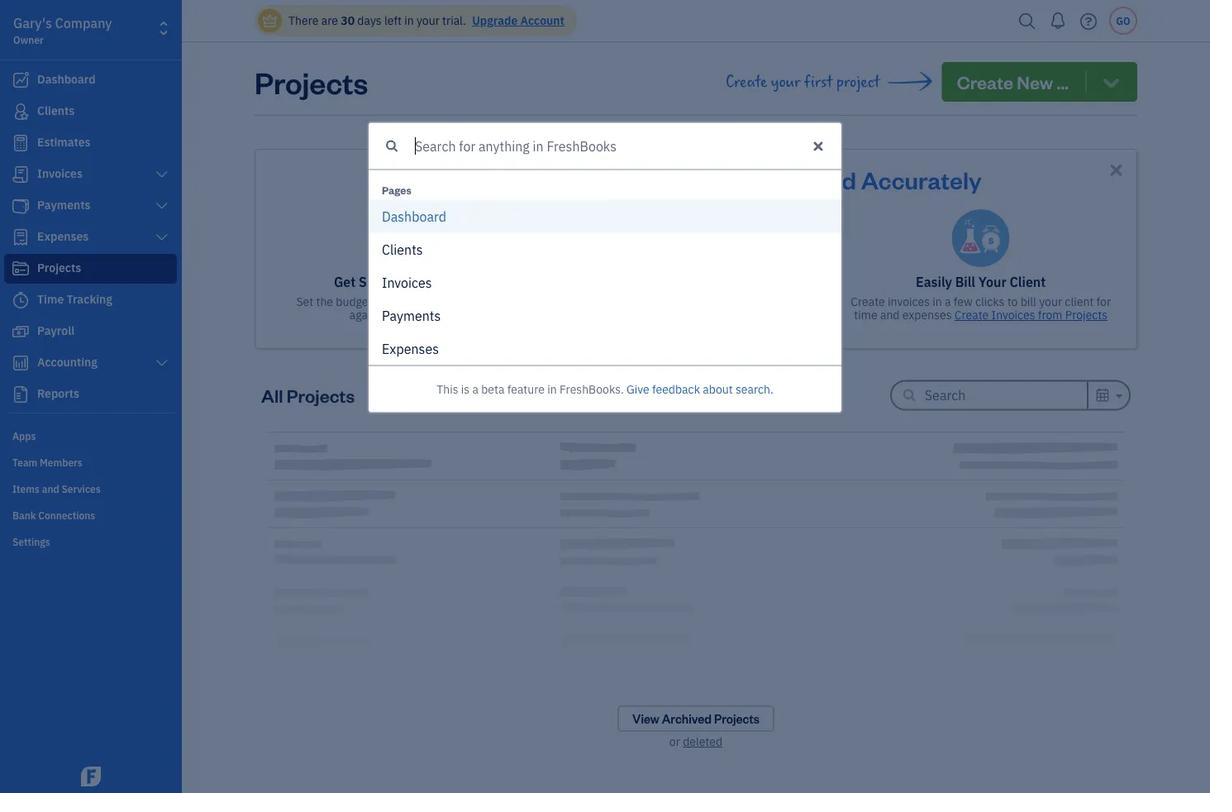 Task type: vqa. For each thing, say whether or not it's contained in the screenshot.
"estimates" link
no



Task type: describe. For each thing, give the bounding box(es) containing it.
s right p
[[419, 340, 425, 357]]

deleted
[[683, 734, 723, 749]]

your
[[979, 273, 1007, 291]]

project inside set the budget for the project and track time against it.
[[412, 294, 449, 309]]

Search text field
[[925, 382, 1087, 409]]

is
[[461, 381, 470, 396]]

easily
[[916, 273, 953, 291]]

projects right all
[[287, 383, 355, 407]]

gary's
[[13, 14, 52, 32]]

time inside set the budget for the project and track time against it.
[[503, 294, 526, 309]]

c
[[382, 241, 390, 258]]

started
[[359, 273, 405, 291]]

it
[[429, 307, 438, 323]]

p a y m e n t s
[[382, 307, 441, 324]]

there are 30 days left in your trial. upgrade account
[[289, 13, 565, 28]]

invoices
[[888, 294, 930, 309]]

money image
[[11, 323, 31, 340]]

first
[[805, 73, 833, 91]]

days
[[358, 13, 382, 28]]

in for there are 30 days left in your trial. upgrade account
[[405, 13, 414, 28]]

estimate image
[[11, 135, 31, 151]]

a left h
[[391, 207, 398, 225]]

e right x
[[404, 340, 411, 357]]

about
[[703, 381, 733, 396]]

c l i e n t s
[[382, 241, 423, 258]]

set the budget for the project and track time against it.
[[296, 294, 526, 323]]

expenses
[[903, 307, 952, 323]]

set
[[296, 294, 314, 309]]

e
[[382, 340, 390, 357]]

b
[[412, 207, 420, 225]]

owner
[[13, 33, 44, 46]]

Search for anything in FreshBooks text field
[[369, 123, 802, 169]]

p
[[396, 340, 404, 357]]

left
[[384, 13, 402, 28]]

create for create invoices in a few clicks to bill your client for time and expenses
[[851, 294, 886, 309]]

freshbooks image
[[78, 767, 104, 786]]

time inside create invoices in a few clicks to bill your client for time and expenses
[[854, 307, 878, 323]]

with
[[408, 273, 435, 291]]

this
[[437, 381, 459, 396]]

apps image
[[12, 428, 177, 442]]

for inside set the budget for the project and track time against it.
[[375, 294, 390, 309]]

upgrade account link
[[469, 13, 565, 28]]

s left the b
[[398, 207, 404, 225]]

d
[[382, 207, 391, 225]]

in for this is a beta feature in freshbooks. give feedback about search.
[[548, 381, 557, 396]]

r
[[434, 207, 439, 225]]

projects,
[[485, 164, 582, 195]]

feedback
[[652, 381, 700, 396]]

s down how it works
[[433, 340, 439, 357]]

1 horizontal spatial and
[[717, 164, 758, 195]]

easily bill your client image
[[952, 209, 1010, 267]]

or
[[670, 734, 680, 749]]

invoice image
[[11, 166, 31, 183]]

get started with projects image
[[382, 209, 441, 269]]

pages
[[382, 183, 412, 196]]

projects down there
[[255, 62, 368, 101]]

against
[[350, 307, 387, 323]]

timer image
[[11, 292, 31, 308]]

freshbooks.
[[560, 381, 624, 396]]

search.
[[736, 381, 774, 396]]

create for create invoices from projects
[[955, 307, 989, 323]]

it.
[[390, 307, 400, 323]]

are
[[321, 13, 338, 28]]

1 vertical spatial get
[[334, 273, 356, 291]]

easily bill your client
[[916, 273, 1046, 291]]

give
[[627, 381, 650, 396]]

track
[[474, 294, 500, 309]]

x
[[390, 340, 396, 357]]

30
[[341, 13, 355, 28]]

bill
[[956, 273, 976, 291]]

give feedback about search. link
[[627, 381, 774, 396]]

accurately
[[862, 164, 982, 195]]

trial.
[[442, 13, 466, 28]]

dashboard image
[[11, 72, 31, 88]]

s right l
[[417, 241, 423, 258]]

this is a beta feature in freshbooks. give feedback about search.
[[437, 381, 774, 396]]

how
[[403, 307, 426, 323]]

assign a project manager image
[[667, 209, 726, 269]]

search image
[[1015, 9, 1041, 33]]

upgrade
[[472, 13, 518, 28]]

m
[[404, 307, 415, 324]]

few
[[954, 294, 973, 309]]

client
[[1010, 273, 1046, 291]]

report image
[[11, 386, 31, 403]]

there
[[289, 13, 319, 28]]

y
[[397, 307, 404, 324]]

d
[[439, 207, 447, 225]]

settings image
[[12, 534, 177, 547]]

create your first project
[[726, 73, 880, 91]]

chevron large down image for invoice image
[[154, 168, 170, 181]]

v
[[395, 274, 401, 291]]

scope projects, track time and get paid accurately
[[410, 164, 982, 195]]

1 vertical spatial your
[[771, 73, 801, 91]]



Task type: locate. For each thing, give the bounding box(es) containing it.
0 horizontal spatial and
[[451, 294, 471, 309]]

for left it.
[[375, 294, 390, 309]]

project right first
[[837, 73, 880, 91]]

i
[[382, 274, 387, 291]]

create invoices in a few clicks to bill your client for time and expenses
[[851, 294, 1111, 323]]

to
[[1008, 294, 1018, 309]]

a right is
[[473, 381, 479, 396]]

and inside set the budget for the project and track time against it.
[[451, 294, 471, 309]]

how it works
[[403, 307, 473, 323]]

0 horizontal spatial in
[[405, 13, 414, 28]]

0 horizontal spatial o
[[401, 274, 409, 291]]

works
[[440, 307, 473, 323]]

1 horizontal spatial o
[[420, 207, 427, 225]]

company
[[55, 14, 112, 32]]

payment image
[[11, 198, 31, 214]]

gary's company owner
[[13, 14, 112, 46]]

feature
[[508, 381, 545, 396]]

1 vertical spatial in
[[933, 294, 943, 309]]

0 horizontal spatial t
[[412, 241, 417, 258]]

time left invoices
[[854, 307, 878, 323]]

your right bill
[[1040, 294, 1063, 309]]

create left invoices
[[851, 294, 886, 309]]

client image
[[11, 103, 31, 120]]

chevron large down image for payment image
[[154, 199, 170, 213]]

and left track
[[451, 294, 471, 309]]

s right 'how'
[[435, 307, 441, 324]]

o left r
[[420, 207, 427, 225]]

1 vertical spatial chevron large down image
[[154, 356, 170, 370]]

track
[[586, 164, 651, 195]]

i right c
[[394, 241, 397, 258]]

items and services image
[[12, 481, 177, 495]]

0 vertical spatial project
[[837, 73, 880, 91]]

i
[[394, 241, 397, 258], [409, 274, 412, 291]]

o left the c
[[401, 274, 409, 291]]

1 horizontal spatial project
[[837, 73, 880, 91]]

a left m
[[390, 307, 397, 324]]

e left it
[[415, 307, 422, 324]]

and right time
[[717, 164, 758, 195]]

chevron large down image
[[154, 199, 170, 213], [154, 356, 170, 370]]

project
[[837, 73, 880, 91], [412, 294, 449, 309]]

create for create your first project
[[726, 73, 767, 91]]

o
[[420, 207, 427, 225], [401, 274, 409, 291]]

e right p
[[425, 340, 433, 357]]

e right the 'v'
[[418, 274, 426, 291]]

create invoices from projects
[[955, 307, 1108, 323]]

beta
[[481, 381, 505, 396]]

0 horizontal spatial for
[[375, 294, 390, 309]]

in inside create invoices in a few clicks to bill your client for time and expenses
[[933, 294, 943, 309]]

projects right from
[[1066, 307, 1108, 323]]

paid
[[808, 164, 857, 195]]

1 horizontal spatial t
[[430, 307, 435, 324]]

t
[[412, 241, 417, 258], [430, 307, 435, 324]]

1 vertical spatial o
[[401, 274, 409, 291]]

0 horizontal spatial get
[[334, 273, 356, 291]]

0 vertical spatial t
[[412, 241, 417, 258]]

0 horizontal spatial create
[[726, 73, 767, 91]]

0 vertical spatial get
[[763, 164, 804, 195]]

time right track
[[503, 294, 526, 309]]

t right l
[[412, 241, 417, 258]]

and left expenses
[[881, 307, 900, 323]]

create left first
[[726, 73, 767, 91]]

i right the 'v'
[[409, 274, 412, 291]]

1 horizontal spatial in
[[548, 381, 557, 396]]

d a s h b o a r d
[[382, 207, 447, 225]]

a left d at the left top
[[427, 207, 434, 225]]

go to help image
[[1076, 9, 1102, 33]]

1 chevron large down image from the top
[[154, 168, 170, 181]]

1 the from the left
[[316, 294, 333, 309]]

2 horizontal spatial in
[[933, 294, 943, 309]]

get up budget
[[334, 273, 356, 291]]

in down easily
[[933, 294, 943, 309]]

0 vertical spatial your
[[417, 13, 440, 28]]

in right the left
[[405, 13, 414, 28]]

projects inside view archived projects or deleted
[[714, 711, 760, 727]]

create
[[726, 73, 767, 91], [851, 294, 886, 309], [955, 307, 989, 323]]

get
[[763, 164, 804, 195], [334, 273, 356, 291]]

bank connections image
[[12, 508, 177, 521]]

h
[[404, 207, 412, 225]]

view
[[633, 711, 660, 727]]

clicks
[[976, 294, 1005, 309]]

in
[[405, 13, 414, 28], [933, 294, 943, 309], [548, 381, 557, 396]]

0 horizontal spatial the
[[316, 294, 333, 309]]

crown image
[[261, 12, 279, 29]]

your inside create invoices in a few clicks to bill your client for time and expenses
[[1040, 294, 1063, 309]]

1 chevron large down image from the top
[[154, 199, 170, 213]]

time
[[655, 164, 712, 195]]

2 horizontal spatial create
[[955, 307, 989, 323]]

bill
[[1021, 294, 1037, 309]]

s
[[398, 207, 404, 225], [417, 241, 423, 258], [426, 274, 432, 291], [435, 307, 441, 324], [419, 340, 425, 357], [433, 340, 439, 357]]

s right the c
[[426, 274, 432, 291]]

view archived projects link
[[618, 705, 775, 732]]

budget
[[336, 294, 373, 309]]

chevron large down image
[[154, 168, 170, 181], [154, 231, 170, 244]]

create inside create invoices in a few clicks to bill your client for time and expenses
[[851, 294, 886, 309]]

invoices
[[992, 307, 1036, 323]]

0 horizontal spatial time
[[503, 294, 526, 309]]

all projects
[[261, 383, 355, 407]]

1 horizontal spatial create
[[851, 294, 886, 309]]

project image
[[11, 260, 31, 277]]

2 vertical spatial your
[[1040, 294, 1063, 309]]

team members image
[[12, 455, 177, 468]]

n
[[404, 241, 412, 258], [387, 274, 395, 291], [422, 307, 430, 324], [411, 340, 419, 357]]

2 horizontal spatial your
[[1040, 294, 1063, 309]]

e right l
[[397, 241, 404, 258]]

0 horizontal spatial project
[[412, 294, 449, 309]]

the
[[316, 294, 333, 309], [392, 294, 409, 309]]

1 horizontal spatial get
[[763, 164, 804, 195]]

1 horizontal spatial for
[[1097, 294, 1111, 309]]

for inside create invoices in a few clicks to bill your client for time and expenses
[[1097, 294, 1111, 309]]

in right feature
[[548, 381, 557, 396]]

0 horizontal spatial i
[[394, 241, 397, 258]]

1 for from the left
[[375, 294, 390, 309]]

project down with
[[412, 294, 449, 309]]

e x p e n s e s
[[382, 340, 439, 357]]

for right client
[[1097, 294, 1111, 309]]

scope
[[410, 164, 480, 195]]

view archived projects or deleted
[[633, 711, 760, 749]]

l
[[390, 241, 394, 258]]

2 horizontal spatial and
[[881, 307, 900, 323]]

from
[[1039, 307, 1063, 323]]

for
[[375, 294, 390, 309], [1097, 294, 1111, 309]]

account
[[521, 13, 565, 28]]

0 vertical spatial o
[[420, 207, 427, 225]]

1 horizontal spatial time
[[854, 307, 878, 323]]

client
[[1065, 294, 1094, 309]]

archived
[[662, 711, 712, 727]]

1 horizontal spatial i
[[409, 274, 412, 291]]

i n v o i c e s
[[382, 274, 432, 291]]

chevron large down image for chart icon
[[154, 356, 170, 370]]

chevron large down image for expense icon
[[154, 231, 170, 244]]

deleted link
[[683, 734, 723, 749]]

2 chevron large down image from the top
[[154, 356, 170, 370]]

1 horizontal spatial the
[[392, 294, 409, 309]]

2 vertical spatial in
[[548, 381, 557, 396]]

projects
[[255, 62, 368, 101], [438, 273, 489, 291], [1066, 307, 1108, 323], [287, 383, 355, 407], [714, 711, 760, 727]]

2 chevron large down image from the top
[[154, 231, 170, 244]]

projects up deleted link in the bottom of the page
[[714, 711, 760, 727]]

1 vertical spatial project
[[412, 294, 449, 309]]

and inside create invoices in a few clicks to bill your client for time and expenses
[[881, 307, 900, 323]]

p
[[382, 307, 390, 324]]

2 the from the left
[[392, 294, 409, 309]]

create down bill
[[955, 307, 989, 323]]

t right 'how'
[[430, 307, 435, 324]]

0 vertical spatial i
[[394, 241, 397, 258]]

time
[[503, 294, 526, 309], [854, 307, 878, 323]]

projects up track
[[438, 273, 489, 291]]

2 for from the left
[[1097, 294, 1111, 309]]

get left paid
[[763, 164, 804, 195]]

your left first
[[771, 73, 801, 91]]

1 vertical spatial i
[[409, 274, 412, 291]]

0 horizontal spatial your
[[417, 13, 440, 28]]

1 vertical spatial chevron large down image
[[154, 231, 170, 244]]

0 vertical spatial in
[[405, 13, 414, 28]]

chart image
[[11, 355, 31, 371]]

a left few
[[945, 294, 951, 309]]

main element
[[0, 0, 223, 793]]

all
[[261, 383, 283, 407]]

a inside create invoices in a few clicks to bill your client for time and expenses
[[945, 294, 951, 309]]

0 vertical spatial chevron large down image
[[154, 168, 170, 181]]

your
[[417, 13, 440, 28], [771, 73, 801, 91], [1040, 294, 1063, 309]]

get started with projects
[[334, 273, 489, 291]]

c
[[412, 274, 418, 291]]

close image
[[1107, 160, 1126, 179]]

your left trial.
[[417, 13, 440, 28]]

0 vertical spatial chevron large down image
[[154, 199, 170, 213]]

expense image
[[11, 229, 31, 246]]

1 vertical spatial t
[[430, 307, 435, 324]]

1 horizontal spatial your
[[771, 73, 801, 91]]



